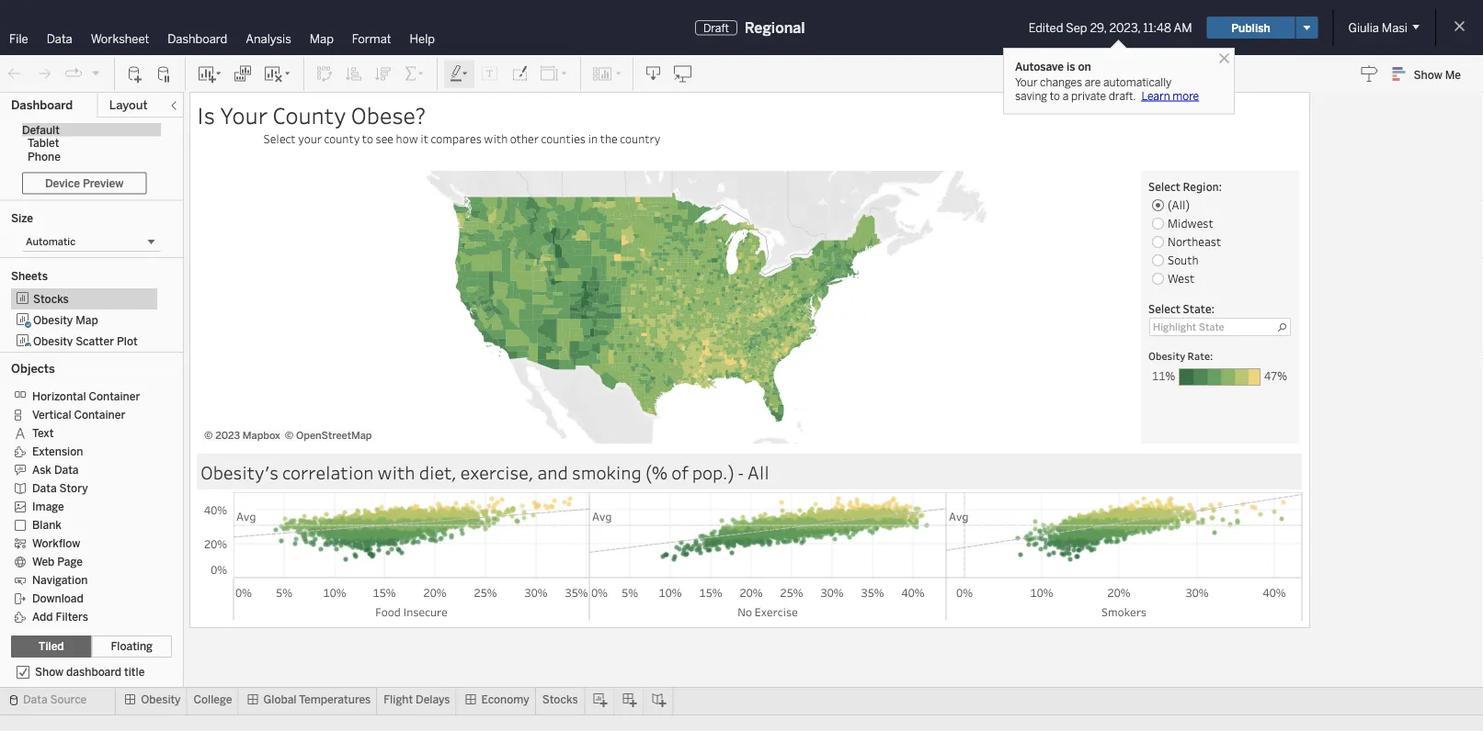 Task type: vqa. For each thing, say whether or not it's contained in the screenshot.
Einstein Discovery
yes



Task type: locate. For each thing, give the bounding box(es) containing it.
download option
[[11, 589, 145, 608]]

data up redo image
[[47, 31, 72, 46]]

select up (all) link
[[1148, 179, 1181, 194]]

correlation
[[282, 460, 374, 485]]

page
[[57, 556, 83, 569]]

einstein discovery
[[32, 629, 127, 643]]

container inside 'option'
[[89, 390, 140, 403]]

einstein discovery option
[[11, 626, 145, 645]]

and
[[537, 460, 568, 485]]

web
[[32, 556, 55, 569]]

draft.
[[1109, 89, 1136, 103]]

0 vertical spatial show
[[1414, 68, 1442, 81]]

0 vertical spatial select
[[264, 131, 296, 146]]

stocks up the obesity map
[[33, 292, 69, 305]]

1 vertical spatial with
[[378, 460, 415, 485]]

more
[[1173, 89, 1199, 103]]

data left 'source'
[[23, 694, 47, 707]]

marks. press enter to open the view data window.. use arrow keys to navigate data visualization elements. image
[[200, 171, 1134, 444], [234, 493, 1303, 578]]

collapse image
[[168, 100, 179, 111]]

togglestate option group
[[11, 636, 172, 658]]

select inside is your county obese? select your county to see how it compares with other counties in the country
[[264, 131, 296, 146]]

learn
[[1142, 89, 1170, 103]]

your changes are automatically saving to a private draft.
[[1015, 76, 1172, 103]]

objects
[[11, 361, 55, 376]]

obese?
[[351, 99, 426, 130]]

container for vertical container
[[74, 409, 125, 422]]

replay animation image left new data source icon
[[90, 67, 101, 78]]

county
[[272, 99, 346, 130]]

container for horizontal container
[[89, 390, 140, 403]]

1 vertical spatial container
[[74, 409, 125, 422]]

Midwest radio
[[1149, 214, 1291, 233]]

dashboard
[[66, 666, 121, 679]]

1 vertical spatial dashboard
[[11, 98, 73, 113]]

© right mapbox
[[285, 430, 294, 442]]

automatically
[[1103, 76, 1172, 89]]

with left the 'other'
[[484, 131, 508, 146]]

new worksheet image
[[197, 65, 223, 83]]

0 vertical spatial to
[[1050, 89, 1060, 103]]

0 horizontal spatial map
[[76, 313, 98, 326]]

0 vertical spatial stocks
[[33, 292, 69, 305]]

draft
[[703, 21, 729, 34]]

0 horizontal spatial replay animation image
[[64, 65, 83, 83]]

1 horizontal spatial with
[[484, 131, 508, 146]]

container up vertical container
[[89, 390, 140, 403]]

© left the 2023
[[204, 430, 213, 442]]

navigation option
[[11, 571, 145, 589]]

sheets
[[11, 269, 48, 283]]

show dashboard title
[[35, 666, 145, 679]]

obesity up obesity scatter plot
[[33, 313, 73, 326]]

stocks right economy
[[542, 694, 578, 707]]

show labels image
[[481, 65, 499, 83]]

container down horizontal container on the bottom left
[[74, 409, 125, 422]]

2 vertical spatial select
[[1148, 301, 1181, 316]]

text
[[32, 427, 54, 440]]

extension option
[[11, 442, 145, 461]]

0 vertical spatial map
[[310, 31, 334, 46]]

11:48
[[1143, 20, 1171, 35]]

add
[[32, 611, 53, 624]]

0 vertical spatial dashboard
[[168, 31, 227, 46]]

1 vertical spatial to
[[362, 131, 373, 146]]

1 horizontal spatial map
[[310, 31, 334, 46]]

your inside your changes are automatically saving to a private draft.
[[1015, 76, 1038, 89]]

show left me
[[1414, 68, 1442, 81]]

1 vertical spatial select
[[1148, 179, 1181, 194]]

data inside 'option'
[[32, 482, 57, 495]]

all
[[748, 460, 769, 485]]

select left your
[[264, 131, 296, 146]]

replay animation image
[[64, 65, 83, 83], [90, 67, 101, 78]]

0 horizontal spatial show
[[35, 666, 64, 679]]

with left diet,
[[378, 460, 415, 485]]

your down autosave
[[1015, 76, 1038, 89]]

openstreetmap
[[296, 430, 372, 442]]

workflow
[[32, 537, 80, 551]]

data source
[[23, 694, 87, 707]]

© openstreetmap link
[[285, 430, 372, 442]]

select region:
[[1148, 179, 1222, 194]]

obesity up 11%
[[1148, 349, 1185, 363]]

west link
[[1168, 271, 1195, 286]]

your inside is your county obese? select your county to see how it compares with other counties in the country
[[220, 99, 268, 130]]

data up "data story"
[[54, 464, 79, 477]]

container inside option
[[74, 409, 125, 422]]

2023
[[215, 430, 240, 442]]

select region: list box
[[1149, 214, 1291, 288]]

your
[[298, 131, 322, 146]]

your right is
[[220, 99, 268, 130]]

device
[[45, 177, 80, 190]]

0 vertical spatial with
[[484, 131, 508, 146]]

dashboard up default
[[11, 98, 73, 113]]

0 horizontal spatial ©
[[204, 430, 213, 442]]

West radio
[[1149, 269, 1291, 288]]

1 vertical spatial map
[[76, 313, 98, 326]]

format workbook image
[[510, 65, 529, 83]]

map up obesity scatter plot
[[76, 313, 98, 326]]

compares
[[431, 131, 482, 146]]

0 vertical spatial your
[[1015, 76, 1038, 89]]

dashboard
[[168, 31, 227, 46], [11, 98, 73, 113]]

1 vertical spatial show
[[35, 666, 64, 679]]

data inside option
[[54, 464, 79, 477]]

© 2023 mapbox © openstreetmap
[[204, 430, 372, 442]]

1 horizontal spatial your
[[1015, 76, 1038, 89]]

device preview
[[45, 177, 124, 190]]

saving
[[1015, 89, 1047, 103]]

1 horizontal spatial to
[[1050, 89, 1060, 103]]

2 © from the left
[[285, 430, 294, 442]]

-
[[738, 460, 744, 485]]

0 horizontal spatial your
[[220, 99, 268, 130]]

show inside button
[[1414, 68, 1442, 81]]

list box
[[11, 288, 172, 352]]

1 vertical spatial stocks
[[542, 694, 578, 707]]

0 vertical spatial marks. press enter to open the view data window.. use arrow keys to navigate data visualization elements. image
[[200, 171, 1134, 444]]

data
[[47, 31, 72, 46], [54, 464, 79, 477], [32, 482, 57, 495], [23, 694, 47, 707]]

on
[[1078, 60, 1091, 73]]

dashboard up new worksheet icon
[[168, 31, 227, 46]]

1 horizontal spatial ©
[[285, 430, 294, 442]]

to left see
[[362, 131, 373, 146]]

with
[[484, 131, 508, 146], [378, 460, 415, 485]]

smoking
[[572, 460, 642, 485]]

south
[[1168, 252, 1199, 268]]

redo image
[[35, 65, 53, 83]]

©
[[204, 430, 213, 442], [285, 430, 294, 442]]

(all)
[[1168, 197, 1190, 212]]

clear sheet image
[[263, 65, 292, 83]]

1 horizontal spatial dashboard
[[168, 31, 227, 46]]

giulia masi
[[1348, 20, 1408, 35]]

obesity's
[[200, 460, 278, 485]]

rate:
[[1188, 349, 1213, 363]]

duplicate image
[[234, 65, 252, 83]]

replay animation image right redo image
[[64, 65, 83, 83]]

title
[[124, 666, 145, 679]]

workflow option
[[11, 534, 145, 553]]

horizontal
[[32, 390, 86, 403]]

select left state:
[[1148, 301, 1181, 316]]

a
[[1063, 89, 1069, 103]]

obesity down the obesity map
[[33, 334, 73, 348]]

to left a at the top right of page
[[1050, 89, 1060, 103]]

ask data
[[32, 464, 79, 477]]

1 vertical spatial your
[[220, 99, 268, 130]]

changes
[[1040, 76, 1082, 89]]

vertical
[[32, 409, 71, 422]]

obesity
[[33, 313, 73, 326], [33, 334, 73, 348], [1148, 349, 1185, 363], [141, 694, 181, 707]]

1 © from the left
[[204, 430, 213, 442]]

masi
[[1382, 20, 1408, 35]]

autosave
[[1015, 60, 1064, 73]]

source
[[50, 694, 87, 707]]

2023,
[[1109, 20, 1141, 35]]

analysis
[[246, 31, 291, 46]]

download image
[[645, 65, 663, 83]]

is your county obese? heading
[[197, 99, 1303, 164]]

data for data story
[[32, 482, 57, 495]]

delays
[[416, 694, 450, 707]]

(All) radio
[[1149, 196, 1291, 214]]

blank option
[[11, 516, 145, 534]]

1 horizontal spatial show
[[1414, 68, 1442, 81]]

web page option
[[11, 553, 145, 571]]

other
[[510, 131, 539, 146]]

mapbox
[[243, 430, 280, 442]]

text option
[[11, 424, 145, 442]]

temperatures
[[299, 694, 371, 707]]

South radio
[[1149, 251, 1291, 269]]

sort descending image
[[374, 65, 393, 83]]

obesity map
[[33, 313, 98, 326]]

data for data source
[[23, 694, 47, 707]]

(all) link
[[1168, 197, 1190, 212]]

size
[[11, 212, 33, 225]]

marks. press enter to open the view data window.. use arrow keys to navigate data visualization elements. image containing © 2023 mapbox
[[200, 171, 1134, 444]]

format
[[352, 31, 391, 46]]

0 vertical spatial container
[[89, 390, 140, 403]]

image
[[32, 500, 64, 514]]

learn more
[[1142, 89, 1199, 103]]

extension
[[32, 445, 83, 459]]

map
[[310, 31, 334, 46], [76, 313, 98, 326]]

add filters option
[[11, 608, 145, 626]]

show/hide cards image
[[592, 65, 622, 83]]

obesity down the title
[[141, 694, 181, 707]]

data down ask
[[32, 482, 57, 495]]

vertical container
[[32, 409, 125, 422]]

phone
[[28, 150, 61, 163]]

autosave is on
[[1015, 60, 1091, 73]]

map up swap rows and columns icon
[[310, 31, 334, 46]]

edited
[[1029, 20, 1063, 35]]

0 horizontal spatial to
[[362, 131, 373, 146]]

image option
[[11, 497, 145, 516]]

show down tiled
[[35, 666, 64, 679]]

1 horizontal spatial stocks
[[542, 694, 578, 707]]

tablet
[[28, 137, 59, 150]]

help
[[410, 31, 435, 46]]



Task type: describe. For each thing, give the bounding box(es) containing it.
select for select region:
[[1148, 179, 1181, 194]]

story
[[59, 482, 88, 495]]

0 horizontal spatial dashboard
[[11, 98, 73, 113]]

blank
[[32, 519, 62, 532]]

ask
[[32, 464, 51, 477]]

1 vertical spatial marks. press enter to open the view data window.. use arrow keys to navigate data visualization elements. image
[[234, 493, 1303, 578]]

vertical container option
[[11, 405, 145, 424]]

county
[[324, 131, 360, 146]]

sep
[[1066, 20, 1087, 35]]

undo image
[[6, 65, 24, 83]]

college
[[194, 694, 232, 707]]

layout
[[109, 98, 148, 113]]

horizontal container
[[32, 390, 140, 403]]

data story option
[[11, 479, 145, 497]]

open and edit this workbook in tableau desktop image
[[674, 65, 692, 83]]

add filters
[[32, 611, 88, 624]]

economy
[[481, 694, 529, 707]]

swap rows and columns image
[[315, 65, 334, 83]]

the
[[600, 131, 618, 146]]

file
[[9, 31, 28, 46]]

to inside is your county obese? select your county to see how it compares with other counties in the country
[[362, 131, 373, 146]]

ask data option
[[11, 461, 145, 479]]

learn more link
[[1136, 89, 1199, 103]]

list box containing stocks
[[11, 288, 172, 352]]

counties
[[541, 131, 586, 146]]

to inside your changes are automatically saving to a private draft.
[[1050, 89, 1060, 103]]

select state:
[[1148, 301, 1215, 316]]

47%
[[1264, 368, 1287, 383]]

state:
[[1183, 301, 1215, 316]]

obesity for obesity map
[[33, 313, 73, 326]]

29,
[[1090, 20, 1107, 35]]

obesity's correlation with diet, exercise, and smoking (% of pop.) - all
[[200, 460, 769, 485]]

show me button
[[1384, 60, 1478, 88]]

totals image
[[404, 65, 426, 83]]

is
[[1067, 60, 1075, 73]]

download
[[32, 592, 83, 606]]

automatic
[[26, 236, 76, 248]]

regional
[[745, 19, 805, 36]]

global
[[263, 694, 297, 707]]

0 horizontal spatial stocks
[[33, 292, 69, 305]]

horizontal container option
[[11, 387, 145, 405]]

0 horizontal spatial with
[[378, 460, 415, 485]]

Highlight State search field
[[1153, 319, 1269, 336]]

1 horizontal spatial replay animation image
[[90, 67, 101, 78]]

midwest
[[1168, 216, 1213, 231]]

data guide image
[[1360, 64, 1379, 83]]

obesity for obesity scatter plot
[[33, 334, 73, 348]]

web page
[[32, 556, 83, 569]]

Northeast radio
[[1149, 233, 1291, 251]]

is your county obese? select your county to see how it compares with other counties in the country
[[197, 99, 660, 146]]

how
[[396, 131, 418, 146]]

device preview button
[[22, 172, 147, 194]]

northeast
[[1168, 234, 1221, 249]]

select for select state:
[[1148, 301, 1181, 316]]

obesity for obesity rate:
[[1148, 349, 1185, 363]]

discovery
[[77, 629, 127, 643]]

show me
[[1414, 68, 1461, 81]]

objects list box
[[11, 382, 172, 645]]

pause auto updates image
[[155, 65, 174, 83]]

northeast link
[[1168, 234, 1221, 249]]

navigation
[[32, 574, 88, 587]]

flight delays
[[384, 694, 450, 707]]

(%
[[645, 460, 668, 485]]

see
[[376, 131, 394, 146]]

region:
[[1183, 179, 1222, 194]]

me
[[1445, 68, 1461, 81]]

pop.)
[[692, 460, 734, 485]]

worksheet
[[91, 31, 149, 46]]

sort ascending image
[[345, 65, 363, 83]]

exercise,
[[460, 460, 534, 485]]

edited sep 29, 2023, 11:48 am
[[1029, 20, 1192, 35]]

preview
[[83, 177, 124, 190]]

am
[[1174, 20, 1192, 35]]

einstein
[[32, 629, 74, 643]]

plot
[[117, 334, 138, 348]]

filters
[[56, 611, 88, 624]]

country
[[620, 131, 660, 146]]

giulia
[[1348, 20, 1379, 35]]

default
[[22, 123, 60, 137]]

highlight image
[[449, 65, 470, 83]]

floating
[[111, 640, 153, 654]]

close image
[[1216, 50, 1233, 67]]

show for show me
[[1414, 68, 1442, 81]]

private
[[1071, 89, 1106, 103]]

global temperatures
[[263, 694, 371, 707]]

obesity scatter plot
[[33, 334, 138, 348]]

scatter
[[76, 334, 114, 348]]

in
[[588, 131, 598, 146]]

fit image
[[540, 65, 569, 83]]

11%
[[1152, 368, 1175, 383]]

© 2023 mapbox link
[[204, 430, 280, 442]]

data for data
[[47, 31, 72, 46]]

with inside is your county obese? select your county to see how it compares with other counties in the country
[[484, 131, 508, 146]]

new data source image
[[126, 65, 144, 83]]

show for show dashboard title
[[35, 666, 64, 679]]

data story
[[32, 482, 88, 495]]



